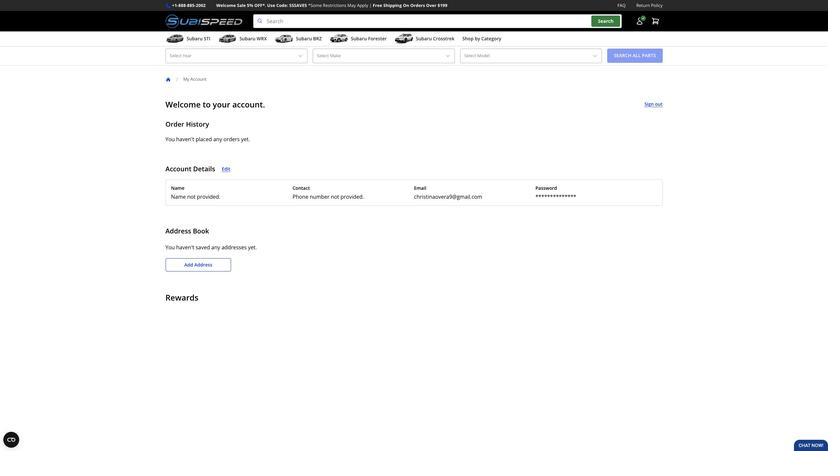 Task type: describe. For each thing, give the bounding box(es) containing it.
shop
[[463, 35, 474, 42]]

+1-888-885-2002 link
[[172, 2, 206, 9]]

subaru forester
[[351, 35, 387, 42]]

add address
[[184, 262, 212, 268]]

888-
[[178, 2, 187, 8]]

christinaovera9@gmail.com
[[414, 193, 483, 200]]

provided. inside 'contact phone number not provided.'
[[341, 193, 364, 200]]

1 name from the top
[[171, 185, 185, 191]]

phone
[[293, 193, 309, 200]]

address book
[[166, 227, 209, 236]]

email
[[414, 185, 427, 191]]

to
[[203, 99, 211, 110]]

*some restrictions may apply | free shipping on orders over $199
[[308, 2, 448, 8]]

a subaru forester thumbnail image image
[[330, 34, 348, 44]]

apply
[[357, 2, 368, 8]]

1 vertical spatial account
[[166, 164, 192, 173]]

subaru for subaru sti
[[187, 35, 203, 42]]

subaru sti
[[187, 35, 210, 42]]

you for you haven't saved any addresses yet.
[[166, 244, 175, 251]]

crosstrek
[[433, 35, 455, 42]]

0 horizontal spatial address
[[166, 227, 191, 236]]

select year image
[[298, 53, 303, 58]]

search input field
[[253, 14, 622, 28]]

orders
[[224, 135, 240, 143]]

|
[[370, 2, 372, 8]]

number
[[310, 193, 330, 200]]

any for saved
[[211, 244, 220, 251]]

brz
[[313, 35, 322, 42]]

**************
[[536, 193, 577, 200]]

0 vertical spatial account
[[191, 76, 207, 82]]

haven't for saved
[[176, 244, 194, 251]]

email christinaovera9@gmail.com
[[414, 185, 483, 200]]

by
[[475, 35, 480, 42]]

a subaru crosstrek thumbnail image image
[[395, 34, 413, 44]]

5%
[[247, 2, 253, 8]]

wrx
[[257, 35, 267, 42]]

forester
[[368, 35, 387, 42]]

addresses
[[222, 244, 247, 251]]

search button
[[592, 16, 621, 27]]

subaru for subaru brz
[[296, 35, 312, 42]]

saved
[[196, 244, 210, 251]]

subaru brz
[[296, 35, 322, 42]]

return
[[637, 2, 650, 8]]

sti
[[204, 35, 210, 42]]

my account link
[[183, 76, 212, 82]]

sign out button
[[645, 100, 663, 108]]

welcome for welcome sale 5% off*. use code: sssave5
[[216, 2, 236, 8]]

subaru for subaru wrx
[[240, 35, 256, 42]]

book
[[193, 227, 209, 236]]

welcome sale 5% off*. use code: sssave5
[[216, 2, 307, 8]]

subaru brz button
[[275, 33, 322, 46]]

password
[[536, 185, 557, 191]]

over
[[426, 2, 437, 8]]

sign
[[645, 101, 654, 107]]

Select Year button
[[166, 49, 308, 63]]

history
[[186, 120, 209, 129]]

yet. for you haven't placed any orders yet.
[[241, 135, 250, 143]]

use
[[267, 2, 275, 8]]

a subaru wrx thumbnail image image
[[218, 34, 237, 44]]

*some
[[308, 2, 322, 8]]

button image
[[636, 17, 644, 25]]

rewards
[[166, 292, 199, 303]]

orders
[[411, 2, 425, 8]]

on
[[403, 2, 409, 8]]

+1-888-885-2002
[[172, 2, 206, 8]]

faq
[[618, 2, 626, 8]]

return policy
[[637, 2, 663, 8]]

select make image
[[445, 53, 451, 58]]

out
[[655, 101, 663, 107]]



Task type: locate. For each thing, give the bounding box(es) containing it.
+1-
[[172, 2, 178, 8]]

select model image
[[593, 53, 598, 58]]

not right number
[[331, 193, 339, 200]]

1 not from the left
[[187, 193, 196, 200]]

1 vertical spatial name
[[171, 193, 186, 200]]

1 vertical spatial yet.
[[248, 244, 257, 251]]

home image
[[166, 77, 171, 82]]

welcome up order history
[[166, 99, 201, 110]]

2 not from the left
[[331, 193, 339, 200]]

policy
[[651, 2, 663, 8]]

any right 'saved'
[[211, 244, 220, 251]]

provided.
[[197, 193, 220, 200], [341, 193, 364, 200]]

subaru
[[187, 35, 203, 42], [240, 35, 256, 42], [296, 35, 312, 42], [351, 35, 367, 42], [416, 35, 432, 42]]

haven't
[[176, 135, 194, 143], [176, 244, 194, 251]]

Select Make button
[[313, 49, 455, 63]]

welcome left sale
[[216, 2, 236, 8]]

1 vertical spatial any
[[211, 244, 220, 251]]

you down the order
[[166, 135, 175, 143]]

haven't down order history
[[176, 135, 194, 143]]

you for you haven't placed any orders yet.
[[166, 135, 175, 143]]

0 vertical spatial address
[[166, 227, 191, 236]]

0 vertical spatial you
[[166, 135, 175, 143]]

address right add
[[194, 262, 212, 268]]

subaru wrx
[[240, 35, 267, 42]]

2 name from the top
[[171, 193, 186, 200]]

edit
[[222, 166, 230, 172]]

account details
[[166, 164, 215, 173]]

subaru crosstrek button
[[395, 33, 455, 46]]

subaru inside 'dropdown button'
[[416, 35, 432, 42]]

1 you from the top
[[166, 135, 175, 143]]

not inside 'contact phone number not provided.'
[[331, 193, 339, 200]]

sign out
[[645, 101, 663, 107]]

order
[[166, 120, 184, 129]]

code:
[[276, 2, 288, 8]]

/
[[176, 76, 178, 83]]

a subaru brz thumbnail image image
[[275, 34, 293, 44]]

1 horizontal spatial address
[[194, 262, 212, 268]]

Select Model button
[[460, 49, 602, 63]]

category
[[482, 35, 502, 42]]

search
[[598, 18, 614, 24]]

1 horizontal spatial provided.
[[341, 193, 364, 200]]

contact
[[293, 185, 310, 191]]

yet.
[[241, 135, 250, 143], [248, 244, 257, 251]]

your
[[213, 99, 230, 110]]

placed
[[196, 135, 212, 143]]

subaru for subaru forester
[[351, 35, 367, 42]]

3 subaru from the left
[[296, 35, 312, 42]]

1 vertical spatial you
[[166, 244, 175, 251]]

haven't for placed
[[176, 135, 194, 143]]

1 horizontal spatial not
[[331, 193, 339, 200]]

you down address book on the left bottom
[[166, 244, 175, 251]]

subaru left sti
[[187, 35, 203, 42]]

my
[[183, 76, 189, 82]]

my account
[[183, 76, 207, 82]]

address inside add address 'link'
[[194, 262, 212, 268]]

open widget image
[[3, 432, 19, 448]]

2 you from the top
[[166, 244, 175, 251]]

faq link
[[618, 2, 626, 9]]

a subaru sti thumbnail image image
[[166, 34, 184, 44]]

welcome for welcome to your account.
[[166, 99, 201, 110]]

not down account details
[[187, 193, 196, 200]]

account
[[191, 76, 207, 82], [166, 164, 192, 173]]

1 vertical spatial address
[[194, 262, 212, 268]]

1 subaru from the left
[[187, 35, 203, 42]]

name name not provided.
[[171, 185, 220, 200]]

subaru left brz
[[296, 35, 312, 42]]

details
[[193, 164, 215, 173]]

address left book
[[166, 227, 191, 236]]

any left "orders"
[[213, 135, 222, 143]]

yet. for you haven't saved any addresses yet.
[[248, 244, 257, 251]]

yet. right "orders"
[[241, 135, 250, 143]]

any for placed
[[213, 135, 222, 143]]

provided. right number
[[341, 193, 364, 200]]

0 horizontal spatial provided.
[[197, 193, 220, 200]]

885-
[[187, 2, 196, 8]]

order history
[[166, 120, 209, 129]]

add address link
[[166, 258, 231, 271]]

provided. inside name name not provided.
[[197, 193, 220, 200]]

sale
[[237, 2, 246, 8]]

subispeed logo image
[[166, 14, 243, 28]]

shop by category
[[463, 35, 502, 42]]

1 vertical spatial welcome
[[166, 99, 201, 110]]

free
[[373, 2, 382, 8]]

0 vertical spatial name
[[171, 185, 185, 191]]

0 vertical spatial yet.
[[241, 135, 250, 143]]

subaru sti button
[[166, 33, 210, 46]]

address
[[166, 227, 191, 236], [194, 262, 212, 268]]

$199
[[438, 2, 448, 8]]

2 haven't from the top
[[176, 244, 194, 251]]

you
[[166, 135, 175, 143], [166, 244, 175, 251]]

4 subaru from the left
[[351, 35, 367, 42]]

sssave5
[[289, 2, 307, 8]]

0 vertical spatial welcome
[[216, 2, 236, 8]]

you haven't saved any addresses yet.
[[166, 244, 257, 251]]

restrictions
[[323, 2, 347, 8]]

subaru crosstrek
[[416, 35, 455, 42]]

1 haven't from the top
[[176, 135, 194, 143]]

off*.
[[255, 2, 266, 8]]

provided. down details
[[197, 193, 220, 200]]

contact phone number not provided.
[[293, 185, 364, 200]]

account left details
[[166, 164, 192, 173]]

2 provided. from the left
[[341, 193, 364, 200]]

haven't down address book on the left bottom
[[176, 244, 194, 251]]

account.
[[232, 99, 265, 110]]

0 horizontal spatial welcome
[[166, 99, 201, 110]]

may
[[348, 2, 356, 8]]

subaru wrx button
[[218, 33, 267, 46]]

you haven't placed any orders yet.
[[166, 135, 250, 143]]

2 subaru from the left
[[240, 35, 256, 42]]

yet. right addresses
[[248, 244, 257, 251]]

1 vertical spatial haven't
[[176, 244, 194, 251]]

return policy link
[[637, 2, 663, 9]]

any
[[213, 135, 222, 143], [211, 244, 220, 251]]

name
[[171, 185, 185, 191], [171, 193, 186, 200]]

5 subaru from the left
[[416, 35, 432, 42]]

shipping
[[384, 2, 402, 8]]

shop by category button
[[463, 33, 502, 46]]

0 vertical spatial haven't
[[176, 135, 194, 143]]

subaru left forester
[[351, 35, 367, 42]]

subaru left "wrx"
[[240, 35, 256, 42]]

not
[[187, 193, 196, 200], [331, 193, 339, 200]]

0 horizontal spatial not
[[187, 193, 196, 200]]

account right my
[[191, 76, 207, 82]]

2002
[[196, 2, 206, 8]]

subaru left crosstrek
[[416, 35, 432, 42]]

subaru for subaru crosstrek
[[416, 35, 432, 42]]

1 provided. from the left
[[197, 193, 220, 200]]

add
[[184, 262, 193, 268]]

password **************
[[536, 185, 577, 200]]

1 horizontal spatial welcome
[[216, 2, 236, 8]]

welcome to your account.
[[166, 99, 265, 110]]

subaru forester button
[[330, 33, 387, 46]]

not inside name name not provided.
[[187, 193, 196, 200]]

edit link
[[222, 165, 230, 173]]

welcome
[[216, 2, 236, 8], [166, 99, 201, 110]]

0 vertical spatial any
[[213, 135, 222, 143]]



Task type: vqa. For each thing, say whether or not it's contained in the screenshot.
'Subispeed'
no



